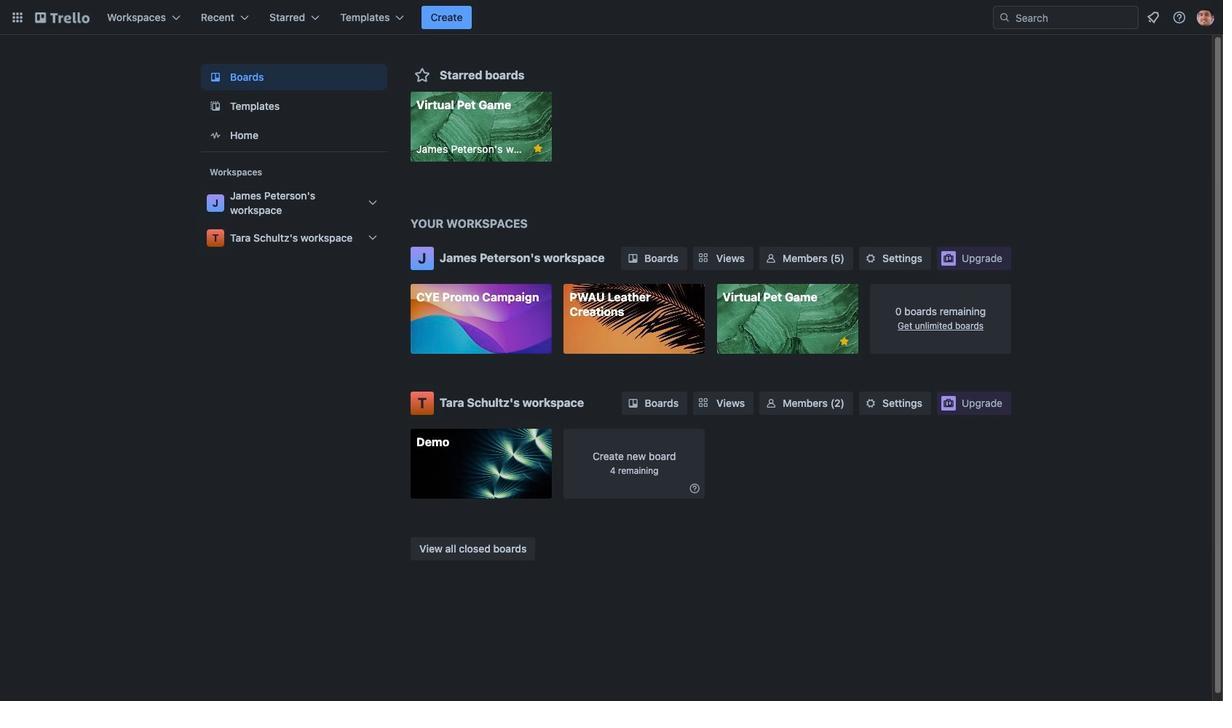 Task type: vqa. For each thing, say whether or not it's contained in the screenshot.
bottom WILL
no



Task type: locate. For each thing, give the bounding box(es) containing it.
click to unstar this board. it will be removed from your starred list. image
[[532, 142, 545, 155], [838, 335, 851, 348]]

search image
[[999, 12, 1011, 23]]

board image
[[207, 68, 224, 86]]

0 horizontal spatial sm image
[[626, 396, 641, 411]]

open information menu image
[[1173, 10, 1187, 25]]

Search field
[[1011, 7, 1139, 28]]

template board image
[[207, 98, 224, 115]]

1 horizontal spatial sm image
[[764, 251, 779, 266]]

0 vertical spatial click to unstar this board. it will be removed from your starred list. image
[[532, 142, 545, 155]]

home image
[[207, 127, 224, 144]]

1 vertical spatial click to unstar this board. it will be removed from your starred list. image
[[838, 335, 851, 348]]

sm image
[[764, 251, 779, 266], [626, 396, 641, 411]]

sm image
[[626, 251, 641, 266], [864, 251, 879, 266], [764, 396, 779, 411], [864, 396, 879, 411], [688, 482, 702, 496]]



Task type: describe. For each thing, give the bounding box(es) containing it.
0 notifications image
[[1145, 9, 1163, 26]]

0 horizontal spatial click to unstar this board. it will be removed from your starred list. image
[[532, 142, 545, 155]]

primary element
[[0, 0, 1224, 35]]

back to home image
[[35, 6, 90, 29]]

james peterson (jamespeterson93) image
[[1198, 9, 1215, 26]]

0 vertical spatial sm image
[[764, 251, 779, 266]]

1 vertical spatial sm image
[[626, 396, 641, 411]]

1 horizontal spatial click to unstar this board. it will be removed from your starred list. image
[[838, 335, 851, 348]]



